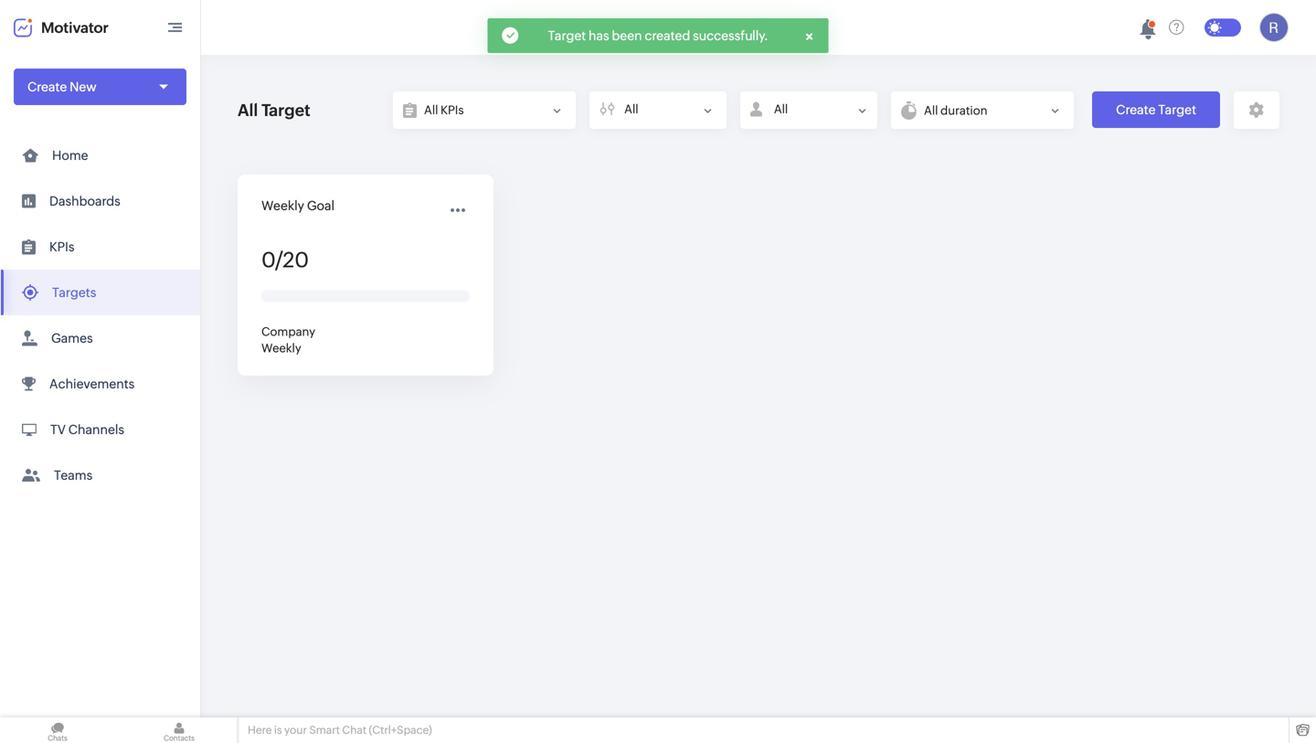 Task type: locate. For each thing, give the bounding box(es) containing it.
1 horizontal spatial target
[[548, 28, 586, 43]]

chat
[[342, 724, 367, 736]]

1 vertical spatial create
[[1116, 102, 1156, 117]]

weekly inside the company weekly
[[261, 341, 301, 355]]

contacts image
[[122, 717, 237, 743]]

1 horizontal spatial create
[[1116, 102, 1156, 117]]

0 horizontal spatial create
[[27, 80, 67, 94]]

1 vertical spatial weekly
[[261, 341, 301, 355]]

targets
[[52, 285, 96, 300]]

0 horizontal spatial target
[[262, 101, 310, 120]]

weekly left goal
[[261, 198, 304, 213]]

achievements
[[49, 377, 135, 391]]

0 horizontal spatial kpis
[[49, 239, 74, 254]]

2 horizontal spatial target
[[1158, 102, 1196, 117]]

create target
[[1116, 102, 1196, 117]]

all
[[238, 101, 258, 120], [624, 102, 638, 116], [774, 102, 788, 116], [424, 103, 438, 117], [924, 104, 938, 117]]

target
[[548, 28, 586, 43], [262, 101, 310, 120], [1158, 102, 1196, 117]]

20
[[283, 248, 309, 272]]

All field
[[590, 91, 727, 129]]

successfully.
[[693, 28, 768, 43]]

create for create target
[[1116, 102, 1156, 117]]

kpis inside field
[[441, 103, 464, 117]]

chats image
[[0, 717, 115, 743]]

help image
[[1169, 20, 1184, 35]]

1 horizontal spatial kpis
[[441, 103, 464, 117]]

0 vertical spatial create
[[27, 80, 67, 94]]

teams
[[54, 468, 93, 483]]

0 vertical spatial kpis
[[441, 103, 464, 117]]

smart
[[309, 724, 340, 736]]

here
[[248, 724, 272, 736]]

/
[[275, 248, 283, 272]]

create for create new
[[27, 80, 67, 94]]

0 vertical spatial weekly
[[261, 198, 304, 213]]

duration
[[941, 104, 988, 117]]

2 weekly from the top
[[261, 341, 301, 355]]

list
[[0, 133, 200, 498]]

channels
[[68, 422, 124, 437]]

tv
[[50, 422, 66, 437]]

All duration field
[[891, 91, 1074, 129]]

user image
[[1259, 13, 1289, 42]]

all target
[[238, 101, 310, 120]]

has
[[589, 28, 609, 43]]

create
[[27, 80, 67, 94], [1116, 102, 1156, 117]]

all inside field
[[924, 104, 938, 117]]

weekly down company
[[261, 341, 301, 355]]

weekly
[[261, 198, 304, 213], [261, 341, 301, 355]]

create inside "create target" button
[[1116, 102, 1156, 117]]

target has been created successfully.
[[548, 28, 768, 43]]

all for all kpis
[[424, 103, 438, 117]]

all for all duration
[[924, 104, 938, 117]]

kpis
[[441, 103, 464, 117], [49, 239, 74, 254]]

create new
[[27, 80, 96, 94]]

all kpis
[[424, 103, 464, 117]]

target inside button
[[1158, 102, 1196, 117]]

new
[[70, 80, 96, 94]]



Task type: describe. For each thing, give the bounding box(es) containing it.
all duration
[[924, 104, 988, 117]]

games
[[51, 331, 93, 345]]

target for all target
[[262, 101, 310, 120]]

tv channels
[[50, 422, 124, 437]]

company
[[261, 325, 315, 339]]

weekly goal
[[261, 198, 335, 213]]

(ctrl+space)
[[369, 724, 432, 736]]

0 / 20
[[261, 248, 309, 272]]

been
[[612, 28, 642, 43]]

0
[[261, 248, 275, 272]]

here is your smart chat (ctrl+space)
[[248, 724, 432, 736]]

home
[[52, 148, 88, 163]]

all for all target
[[238, 101, 258, 120]]

1 weekly from the top
[[261, 198, 304, 213]]

goal
[[307, 198, 335, 213]]

create target button
[[1092, 91, 1220, 128]]

target for create target
[[1158, 102, 1196, 117]]

All KPIs field
[[393, 91, 576, 129]]

dashboards
[[49, 194, 120, 208]]

created
[[645, 28, 690, 43]]

1 vertical spatial kpis
[[49, 239, 74, 254]]

motivator
[[41, 19, 109, 36]]

company weekly
[[261, 325, 315, 355]]

is
[[274, 724, 282, 736]]

list containing home
[[0, 133, 200, 498]]

your
[[284, 724, 307, 736]]



Task type: vqa. For each thing, say whether or not it's contained in the screenshot.
other modules field
no



